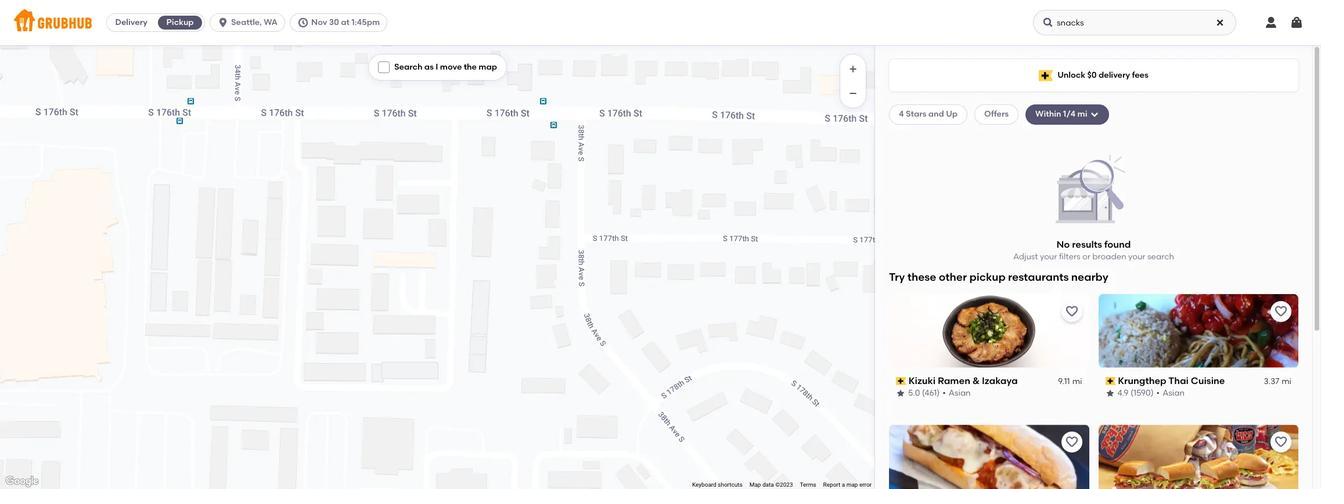 Task type: describe. For each thing, give the bounding box(es) containing it.
subscription pass image
[[896, 378, 907, 386]]

or
[[1083, 252, 1091, 262]]

map data ©2023
[[750, 482, 793, 489]]

the
[[464, 62, 477, 72]]

at
[[341, 17, 350, 27]]

kizuki ramen & izakaya logo image
[[889, 294, 1090, 368]]

• for krungthep
[[1157, 389, 1160, 399]]

ramen
[[938, 376, 971, 387]]

krungthep thai cuisine
[[1118, 376, 1226, 387]]

plus icon image
[[848, 63, 859, 75]]

3.37
[[1264, 377, 1280, 387]]

pickup
[[167, 17, 194, 27]]

Search for food, convenience, alcohol... search field
[[1034, 10, 1237, 35]]

izakaya
[[982, 376, 1018, 387]]

krungthep thai cuisine logo image
[[1099, 294, 1299, 368]]

30
[[329, 17, 339, 27]]

4 stars and up
[[899, 109, 958, 119]]

terms
[[800, 482, 817, 489]]

nov 30 at 1:45pm
[[311, 17, 380, 27]]

• asian for thai
[[1157, 389, 1185, 399]]

broaden
[[1093, 252, 1127, 262]]

save this restaurant button for subshop logo
[[1062, 433, 1083, 453]]

delivery
[[115, 17, 147, 27]]

keyboard shortcuts
[[692, 482, 743, 489]]

mi for kizuki ramen & izakaya
[[1073, 377, 1083, 387]]

delivery
[[1099, 70, 1131, 80]]

these
[[908, 271, 937, 284]]

1:45pm
[[352, 17, 380, 27]]

$0
[[1088, 70, 1097, 80]]

search
[[394, 62, 423, 72]]

grubhub plus flag logo image
[[1039, 70, 1053, 81]]

other
[[939, 271, 967, 284]]

i
[[436, 62, 438, 72]]

mi for krungthep thai cuisine
[[1282, 377, 1292, 387]]

nearby
[[1072, 271, 1109, 284]]

nov 30 at 1:45pm button
[[290, 13, 392, 32]]

mi right 1/4
[[1078, 109, 1088, 119]]

save this restaurant button for 'jersey mike's logo'
[[1271, 433, 1292, 453]]

save this restaurant image for kizuki ramen & izakaya
[[1065, 305, 1079, 319]]

pickup button
[[156, 13, 205, 32]]

(461)
[[922, 389, 940, 399]]

restaurants
[[1009, 271, 1069, 284]]

unlock
[[1058, 70, 1086, 80]]

report a map error
[[824, 482, 872, 489]]

within 1/4 mi
[[1036, 109, 1088, 119]]

try these other pickup restaurants nearby
[[889, 271, 1109, 284]]

9.11
[[1059, 377, 1071, 387]]

subscription pass image
[[1106, 378, 1116, 386]]

4.9 (1590)
[[1118, 389, 1154, 399]]

3.37 mi
[[1264, 377, 1292, 387]]

no
[[1057, 239, 1070, 250]]

main navigation navigation
[[0, 0, 1322, 45]]

1 horizontal spatial map
[[847, 482, 858, 489]]

jersey mike's logo image
[[1099, 426, 1299, 490]]

save this restaurant image for krungthep thai cuisine
[[1275, 305, 1289, 319]]

stars
[[906, 109, 927, 119]]

search as i move the map
[[394, 62, 497, 72]]

data
[[763, 482, 774, 489]]

pickup
[[970, 271, 1006, 284]]

1/4
[[1064, 109, 1076, 119]]

keyboard shortcuts button
[[692, 482, 743, 490]]

• asian for ramen
[[943, 389, 971, 399]]

2 your from the left
[[1129, 252, 1146, 262]]

seattle, wa
[[231, 17, 278, 27]]

map
[[750, 482, 761, 489]]

shortcuts
[[718, 482, 743, 489]]

results
[[1073, 239, 1103, 250]]

asian for ramen
[[949, 389, 971, 399]]



Task type: vqa. For each thing, say whether or not it's contained in the screenshot.
Star icon associated with Alero Restaurant
no



Task type: locate. For each thing, give the bounding box(es) containing it.
mi right 3.37 at the bottom right
[[1282, 377, 1292, 387]]

save this restaurant button for krungthep thai cuisine logo
[[1271, 301, 1292, 322]]

©2023
[[776, 482, 793, 489]]

subshop logo image
[[889, 426, 1090, 490]]

try
[[889, 271, 905, 284]]

2 • asian from the left
[[1157, 389, 1185, 399]]

report a map error link
[[824, 482, 872, 489]]

save this restaurant button for kizuki ramen & izakaya logo
[[1062, 301, 1083, 322]]

2 star icon image from the left
[[1106, 389, 1115, 399]]

a
[[842, 482, 845, 489]]

• right (1590)
[[1157, 389, 1160, 399]]

svg image
[[1290, 16, 1304, 30], [297, 17, 309, 28], [1043, 17, 1054, 28], [381, 64, 388, 71]]

0 horizontal spatial star icon image
[[896, 389, 906, 399]]

star icon image down subscription pass icon on the right bottom
[[1106, 389, 1115, 399]]

4.9
[[1118, 389, 1129, 399]]

1 horizontal spatial • asian
[[1157, 389, 1185, 399]]

1 • asian from the left
[[943, 389, 971, 399]]

1 asian from the left
[[949, 389, 971, 399]]

2 • from the left
[[1157, 389, 1160, 399]]

star icon image for kizuki ramen & izakaya
[[896, 389, 906, 399]]

0 horizontal spatial asian
[[949, 389, 971, 399]]

asian down krungthep thai cuisine
[[1163, 389, 1185, 399]]

0 horizontal spatial •
[[943, 389, 946, 399]]

within
[[1036, 109, 1062, 119]]

• right (461)
[[943, 389, 946, 399]]

0 horizontal spatial your
[[1041, 252, 1058, 262]]

• for kizuki
[[943, 389, 946, 399]]

delivery button
[[107, 13, 156, 32]]

minus icon image
[[848, 88, 859, 99]]

0 horizontal spatial map
[[479, 62, 497, 72]]

nov
[[311, 17, 327, 27]]

1 vertical spatial map
[[847, 482, 858, 489]]

unlock $0 delivery fees
[[1058, 70, 1149, 80]]

mi right 9.11
[[1073, 377, 1083, 387]]

found
[[1105, 239, 1131, 250]]

seattle,
[[231, 17, 262, 27]]

5.0
[[909, 389, 920, 399]]

no results found adjust your filters or broaden your search
[[1014, 239, 1175, 262]]

map
[[479, 62, 497, 72], [847, 482, 858, 489]]

keyboard
[[692, 482, 717, 489]]

&
[[973, 376, 980, 387]]

map right "a"
[[847, 482, 858, 489]]

fees
[[1133, 70, 1149, 80]]

wa
[[264, 17, 278, 27]]

• asian down ramen
[[943, 389, 971, 399]]

save this restaurant image
[[1065, 305, 1079, 319], [1275, 305, 1289, 319], [1275, 436, 1289, 450]]

report
[[824, 482, 841, 489]]

1 horizontal spatial star icon image
[[1106, 389, 1115, 399]]

9.11 mi
[[1059, 377, 1083, 387]]

adjust
[[1014, 252, 1039, 262]]

terms link
[[800, 482, 817, 489]]

filters
[[1060, 252, 1081, 262]]

save this restaurant image
[[1065, 436, 1079, 450]]

asian for thai
[[1163, 389, 1185, 399]]

map region
[[0, 33, 1010, 490]]

google image
[[3, 475, 41, 490]]

star icon image down subscription pass image
[[896, 389, 906, 399]]

svg image
[[1265, 16, 1279, 30], [217, 17, 229, 28], [1216, 18, 1225, 27], [1090, 110, 1099, 119]]

•
[[943, 389, 946, 399], [1157, 389, 1160, 399]]

kizuki
[[909, 376, 936, 387]]

asian
[[949, 389, 971, 399], [1163, 389, 1185, 399]]

save this restaurant button
[[1062, 301, 1083, 322], [1271, 301, 1292, 322], [1062, 433, 1083, 453], [1271, 433, 1292, 453]]

0 vertical spatial map
[[479, 62, 497, 72]]

4
[[899, 109, 904, 119]]

1 horizontal spatial your
[[1129, 252, 1146, 262]]

move
[[440, 62, 462, 72]]

and
[[929, 109, 945, 119]]

search
[[1148, 252, 1175, 262]]

0 horizontal spatial • asian
[[943, 389, 971, 399]]

thai
[[1169, 376, 1189, 387]]

1 your from the left
[[1041, 252, 1058, 262]]

map right the the
[[479, 62, 497, 72]]

cuisine
[[1191, 376, 1226, 387]]

mi
[[1078, 109, 1088, 119], [1073, 377, 1083, 387], [1282, 377, 1292, 387]]

svg image inside nov 30 at 1:45pm button
[[297, 17, 309, 28]]

1 horizontal spatial •
[[1157, 389, 1160, 399]]

krungthep
[[1118, 376, 1167, 387]]

star icon image for krungthep thai cuisine
[[1106, 389, 1115, 399]]

offers
[[985, 109, 1009, 119]]

• asian down krungthep thai cuisine
[[1157, 389, 1185, 399]]

(1590)
[[1131, 389, 1154, 399]]

your down found
[[1129, 252, 1146, 262]]

• asian
[[943, 389, 971, 399], [1157, 389, 1185, 399]]

as
[[425, 62, 434, 72]]

your
[[1041, 252, 1058, 262], [1129, 252, 1146, 262]]

svg image inside "seattle, wa" button
[[217, 17, 229, 28]]

1 • from the left
[[943, 389, 946, 399]]

5.0 (461)
[[909, 389, 940, 399]]

kizuki ramen & izakaya
[[909, 376, 1018, 387]]

1 star icon image from the left
[[896, 389, 906, 399]]

asian down kizuki ramen & izakaya
[[949, 389, 971, 399]]

error
[[860, 482, 872, 489]]

your down no
[[1041, 252, 1058, 262]]

star icon image
[[896, 389, 906, 399], [1106, 389, 1115, 399]]

seattle, wa button
[[210, 13, 290, 32]]

1 horizontal spatial asian
[[1163, 389, 1185, 399]]

2 asian from the left
[[1163, 389, 1185, 399]]

up
[[946, 109, 958, 119]]



